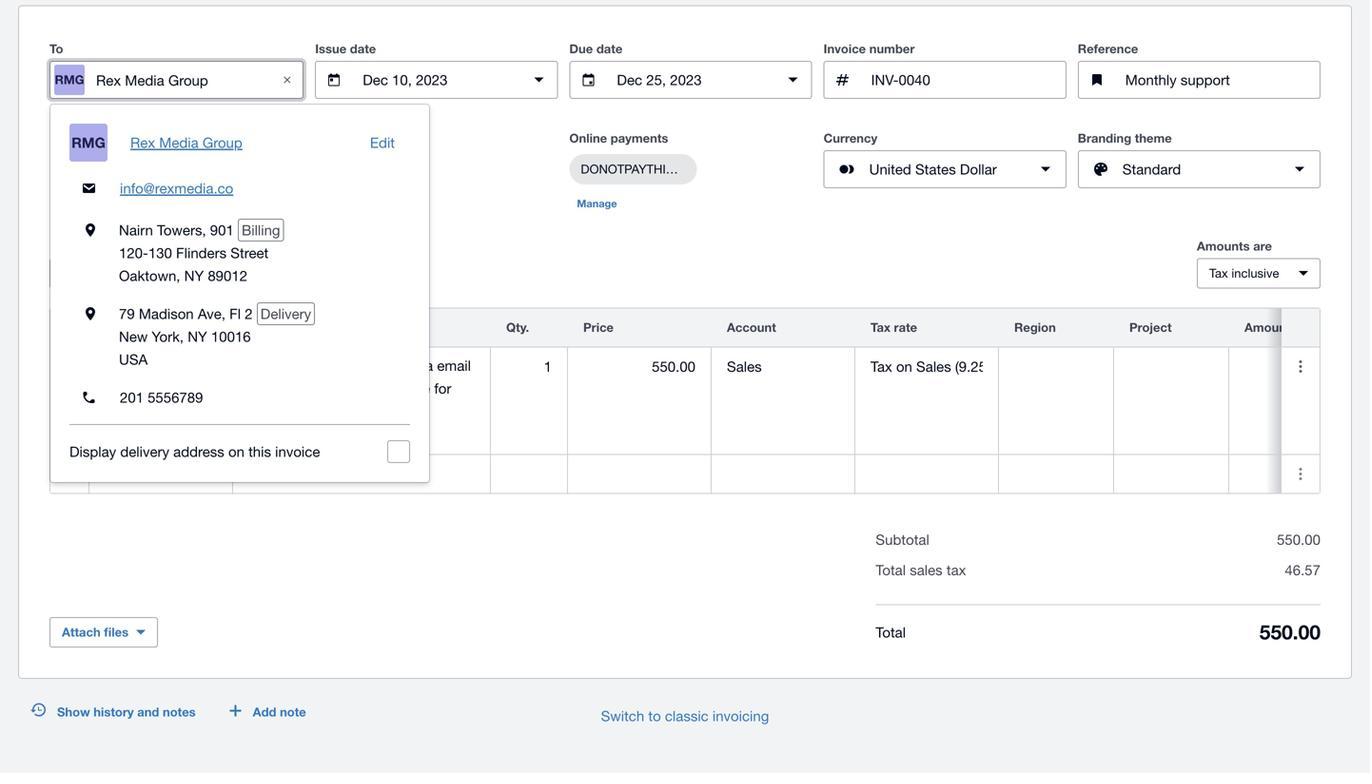 Task type: vqa. For each thing, say whether or not it's contained in the screenshot.
first date from right
yes



Task type: locate. For each thing, give the bounding box(es) containing it.
0 vertical spatial tax
[[1209, 266, 1228, 281]]

last
[[111, 118, 132, 133]]

0 horizontal spatial date
[[350, 42, 376, 56]]

0 vertical spatial quantity field
[[491, 349, 567, 385]]

1 vertical spatial group
[[203, 134, 242, 151]]

1 horizontal spatial more date options image
[[774, 61, 812, 99]]

none field the tracking-categories-autocompleter
[[999, 348, 1113, 386]]

1 horizontal spatial date
[[596, 42, 623, 56]]

tax rate
[[871, 320, 917, 335]]

0 vertical spatial rex media group
[[96, 72, 208, 88]]

2 date from the left
[[596, 42, 623, 56]]

201 5556789
[[120, 389, 203, 406]]

quantity field for 2nd price field from the top of the invoice line item list element
[[491, 456, 567, 493]]

more line item options element
[[1282, 309, 1320, 347]]

add last items button
[[49, 110, 179, 141]]

issue date
[[315, 42, 376, 56]]

media up items on the top left
[[125, 72, 164, 88]]

rmg down the add last items at the left top
[[71, 134, 106, 151]]

amount field for 2nd price field from the top of the invoice line item list element
[[1229, 456, 1370, 493]]

show
[[57, 705, 90, 720]]

region
[[1014, 320, 1056, 335]]

2 description text field from the top
[[233, 456, 490, 493]]

Amount field
[[1229, 349, 1370, 385], [1229, 456, 1370, 493]]

Issue date text field
[[361, 62, 512, 98]]

amount field for 1st price field
[[1229, 349, 1370, 385]]

0 vertical spatial media
[[125, 72, 164, 88]]

1 vertical spatial total
[[876, 624, 906, 641]]

show history and notes button
[[19, 698, 207, 728]]

notes
[[163, 705, 196, 720]]

more line item options image for amount 'field' for 1st price field
[[1282, 348, 1320, 386]]

201
[[120, 389, 144, 406]]

description text field for 2nd price field from the top of the invoice line item list element quantity field
[[233, 456, 490, 493]]

history
[[94, 705, 134, 720]]

1 amount field from the top
[[1229, 349, 1370, 385]]

nairn
[[119, 222, 153, 238]]

Tax rate text field
[[855, 349, 998, 385]]

tax left rate
[[871, 320, 891, 335]]

Quantity field
[[491, 349, 567, 385], [491, 456, 567, 493]]

1 horizontal spatial rex
[[130, 134, 155, 151]]

0 vertical spatial ny
[[184, 268, 204, 284]]

oaktown,
[[119, 268, 180, 284]]

1 vertical spatial tax
[[871, 320, 891, 335]]

2 amount field from the top
[[1229, 456, 1370, 493]]

rex media group up items on the top left
[[96, 72, 208, 88]]

united states dollar
[[869, 161, 997, 178]]

show history and notes
[[57, 705, 196, 720]]

0 horizontal spatial add
[[84, 118, 107, 133]]

total for total sales tax
[[876, 562, 906, 579]]

Due date text field
[[615, 62, 767, 98]]

branding theme
[[1078, 131, 1172, 146]]

group up rex media group link
[[168, 72, 208, 88]]

rex
[[96, 72, 121, 88], [130, 134, 155, 151]]

1 vertical spatial description text field
[[233, 456, 490, 493]]

0 vertical spatial description text field
[[233, 348, 490, 430]]

none field project-autocompleter
[[1114, 348, 1228, 386]]

Description text field
[[233, 348, 490, 430], [233, 456, 490, 493]]

subtotal
[[876, 532, 929, 548]]

add note
[[253, 705, 306, 720]]

group up info@rexmedia.co at the left top of the page
[[203, 134, 242, 151]]

1 vertical spatial ny
[[188, 328, 207, 345]]

0 horizontal spatial rex
[[96, 72, 121, 88]]

1 more date options image from the left
[[520, 61, 558, 99]]

5556789
[[148, 389, 203, 406]]

more date options image
[[520, 61, 558, 99], [774, 61, 812, 99]]

0 vertical spatial total
[[876, 562, 906, 579]]

tax inside popup button
[[1209, 266, 1228, 281]]

2 price field from the top
[[568, 456, 711, 493]]

due
[[569, 42, 593, 56]]

to
[[648, 708, 661, 725]]

items
[[135, 118, 168, 133]]

tax for tax inclusive
[[1209, 266, 1228, 281]]

0 vertical spatial rmg
[[55, 72, 84, 87]]

add left the note
[[253, 705, 276, 720]]

1 vertical spatial add
[[253, 705, 276, 720]]

close image
[[269, 61, 307, 99]]

Price field
[[568, 349, 711, 385], [568, 456, 711, 493]]

0 vertical spatial price field
[[568, 349, 711, 385]]

Invoice number text field
[[869, 62, 1066, 98]]

online
[[569, 131, 607, 146]]

ny down flinders
[[184, 268, 204, 284]]

550.00 up 46.57
[[1277, 532, 1321, 548]]

none field account
[[712, 348, 854, 386]]

1 vertical spatial quantity field
[[491, 456, 567, 493]]

ny
[[184, 268, 204, 284], [188, 328, 207, 345]]

fl
[[229, 306, 241, 322]]

1 vertical spatial price field
[[568, 456, 711, 493]]

2 quantity field from the top
[[491, 456, 567, 493]]

sales
[[910, 562, 943, 579]]

rmg down to
[[55, 72, 84, 87]]

add for add note
[[253, 705, 276, 720]]

tax for tax rate
[[871, 320, 891, 335]]

more date options image for issue date
[[520, 61, 558, 99]]

1 date from the left
[[350, 42, 376, 56]]

2 more line item options image from the top
[[1282, 455, 1320, 493]]

1 vertical spatial media
[[159, 134, 199, 151]]

date right due at top
[[596, 42, 623, 56]]

price
[[583, 320, 614, 335]]

2 more date options image from the left
[[774, 61, 812, 99]]

rex down items on the top left
[[130, 134, 155, 151]]

1 price field from the top
[[568, 349, 711, 385]]

0 vertical spatial more line item options image
[[1282, 348, 1320, 386]]

amount
[[1245, 320, 1291, 335]]

2 total from the top
[[876, 624, 906, 641]]

550.00
[[1277, 532, 1321, 548], [1260, 621, 1321, 644]]

tax inclusive button
[[1197, 258, 1321, 289]]

1 vertical spatial more line item options image
[[1282, 455, 1320, 493]]

Inventory item text field
[[89, 456, 232, 493]]

standard button
[[1078, 150, 1321, 189]]

tax inside invoice line item list element
[[871, 320, 891, 335]]

invoice number
[[824, 42, 915, 56]]

none field 'inventory item'
[[89, 455, 232, 493]]

1 horizontal spatial add
[[253, 705, 276, 720]]

1 vertical spatial 550.00
[[1260, 621, 1321, 644]]

1 more line item options image from the top
[[1282, 348, 1320, 386]]

rex media group
[[96, 72, 208, 88], [130, 134, 242, 151]]

item
[[105, 320, 131, 335]]

1 horizontal spatial tax
[[1209, 266, 1228, 281]]

more line item options image
[[1282, 348, 1320, 386], [1282, 455, 1320, 493]]

120-
[[119, 245, 148, 261]]

0 horizontal spatial more date options image
[[520, 61, 558, 99]]

display
[[69, 444, 116, 460]]

new
[[119, 328, 148, 345]]

group
[[168, 72, 208, 88], [203, 134, 242, 151]]

10016
[[211, 328, 251, 345]]

550.00 down 46.57
[[1260, 621, 1321, 644]]

1 vertical spatial amount field
[[1229, 456, 1370, 493]]

901
[[210, 222, 234, 238]]

ny down the ave,
[[188, 328, 207, 345]]

1 total from the top
[[876, 562, 906, 579]]

total down total sales tax
[[876, 624, 906, 641]]

0 vertical spatial rex
[[96, 72, 121, 88]]

0 vertical spatial add
[[84, 118, 107, 133]]

tax
[[1209, 266, 1228, 281], [871, 320, 891, 335]]

tax down amounts
[[1209, 266, 1228, 281]]

reference
[[1078, 42, 1138, 56]]

date right issue
[[350, 42, 376, 56]]

fields
[[128, 266, 160, 281]]

ave,
[[198, 306, 226, 322]]

0 vertical spatial amount field
[[1229, 349, 1370, 385]]

rex media group down items on the top left
[[130, 134, 242, 151]]

0 horizontal spatial tax
[[871, 320, 891, 335]]

rmg
[[55, 72, 84, 87], [71, 134, 106, 151]]

add
[[84, 118, 107, 133], [253, 705, 276, 720]]

date
[[350, 42, 376, 56], [596, 42, 623, 56]]

add left last
[[84, 118, 107, 133]]

total down subtotal
[[876, 562, 906, 579]]

total
[[876, 562, 906, 579], [876, 624, 906, 641]]

None field
[[712, 348, 854, 386], [855, 348, 998, 386], [999, 348, 1113, 386], [1114, 348, 1228, 386], [89, 455, 232, 493]]

media down items on the top left
[[159, 134, 199, 151]]

number
[[869, 42, 915, 56]]

info@rexmedia.co link
[[120, 180, 233, 197]]

1 quantity field from the top
[[491, 349, 567, 385]]

0 vertical spatial group
[[168, 72, 208, 88]]

inclusive
[[1232, 266, 1279, 281]]

delivery
[[261, 306, 311, 322]]

1 description text field from the top
[[233, 348, 490, 430]]

rex up add last items button
[[96, 72, 121, 88]]



Task type: describe. For each thing, give the bounding box(es) containing it.
0 vertical spatial 550.00
[[1277, 532, 1321, 548]]

show/hide fields
[[62, 266, 160, 281]]

billing
[[242, 222, 280, 238]]

130
[[148, 245, 172, 261]]

dollar
[[960, 161, 997, 178]]

attach files button
[[49, 618, 158, 648]]

theme
[[1135, 131, 1172, 146]]

date for due date
[[596, 42, 623, 56]]

edit
[[370, 134, 395, 151]]

description
[[248, 320, 316, 335]]

united states dollar button
[[824, 150, 1067, 189]]

classic
[[665, 708, 709, 725]]

add note button
[[219, 698, 318, 728]]

more line item options image for amount 'field' corresponding to 2nd price field from the top of the invoice line item list element
[[1282, 455, 1320, 493]]

total for total
[[876, 624, 906, 641]]

2
[[245, 306, 253, 322]]

to
[[49, 42, 63, 56]]

ny inside 'nairn towers, 901 billing 120-130 flinders street oaktown, ny 89012'
[[184, 268, 204, 284]]

invoice line item list element
[[49, 308, 1370, 494]]

are
[[1253, 239, 1272, 254]]

more date options image for due date
[[774, 61, 812, 99]]

manage
[[577, 198, 617, 210]]

79 madison ave, fl 2 delivery new york, ny 10016 usa
[[119, 306, 311, 368]]

none field tax rate
[[855, 348, 998, 386]]

amounts
[[1197, 239, 1250, 254]]

and
[[137, 705, 159, 720]]

attach
[[62, 625, 101, 640]]

switch to classic invoicing
[[601, 708, 769, 725]]

invoice
[[824, 42, 866, 56]]

york,
[[152, 328, 184, 345]]

show/hide fields button
[[49, 258, 172, 289]]

attach files
[[62, 625, 129, 640]]

date for issue date
[[350, 42, 376, 56]]

account
[[727, 320, 776, 335]]

qty.
[[506, 320, 529, 335]]

flinders
[[176, 245, 227, 261]]

edit button
[[355, 124, 410, 162]]

79
[[119, 306, 135, 322]]

switch to classic invoicing button
[[586, 698, 784, 736]]

nairn towers, 901 billing 120-130 flinders street oaktown, ny 89012
[[119, 222, 280, 284]]

show/hide
[[62, 266, 125, 281]]

on
[[228, 444, 244, 460]]

payments
[[611, 131, 668, 146]]

tracking-categories-autocompleter text field
[[999, 349, 1113, 385]]

delivery
[[120, 444, 169, 460]]

Account text field
[[712, 349, 854, 385]]

tax inclusive
[[1209, 266, 1279, 281]]

add for add last items
[[84, 118, 107, 133]]

address
[[173, 444, 224, 460]]

files
[[104, 625, 129, 640]]

switch
[[601, 708, 644, 725]]

description text field for quantity field associated with 1st price field
[[233, 348, 490, 430]]

89012
[[208, 268, 247, 284]]

invoice number element
[[824, 61, 1067, 99]]

usa
[[119, 351, 148, 368]]

this
[[248, 444, 271, 460]]

invoicing
[[713, 708, 769, 725]]

invoice
[[275, 444, 320, 460]]

add last items
[[84, 118, 168, 133]]

1 vertical spatial rmg
[[71, 134, 106, 151]]

street
[[231, 245, 269, 261]]

madison
[[139, 306, 194, 322]]

due date
[[569, 42, 623, 56]]

states
[[915, 161, 956, 178]]

rate
[[894, 320, 917, 335]]

info@rexmedia.co
[[120, 180, 233, 197]]

project-autocompleter text field
[[1114, 349, 1228, 385]]

online payments
[[569, 131, 668, 146]]

currency
[[824, 131, 878, 146]]

project
[[1129, 320, 1172, 335]]

quantity field for 1st price field
[[491, 349, 567, 385]]

1 vertical spatial rex
[[130, 134, 155, 151]]

manage button
[[569, 192, 625, 215]]

standard
[[1123, 161, 1181, 178]]

rex media group link
[[130, 134, 242, 151]]

united
[[869, 161, 911, 178]]

46.57
[[1285, 562, 1321, 579]]

display delivery address on this invoice
[[69, 444, 320, 460]]

1 vertical spatial rex media group
[[130, 134, 242, 151]]

tax
[[947, 562, 966, 579]]

amounts are
[[1197, 239, 1272, 254]]

Reference text field
[[1124, 62, 1320, 98]]

issue
[[315, 42, 347, 56]]

note
[[280, 705, 306, 720]]

total sales tax
[[876, 562, 966, 579]]

branding
[[1078, 131, 1132, 146]]

towers,
[[157, 222, 206, 238]]

ny inside 79 madison ave, fl 2 delivery new york, ny 10016 usa
[[188, 328, 207, 345]]



